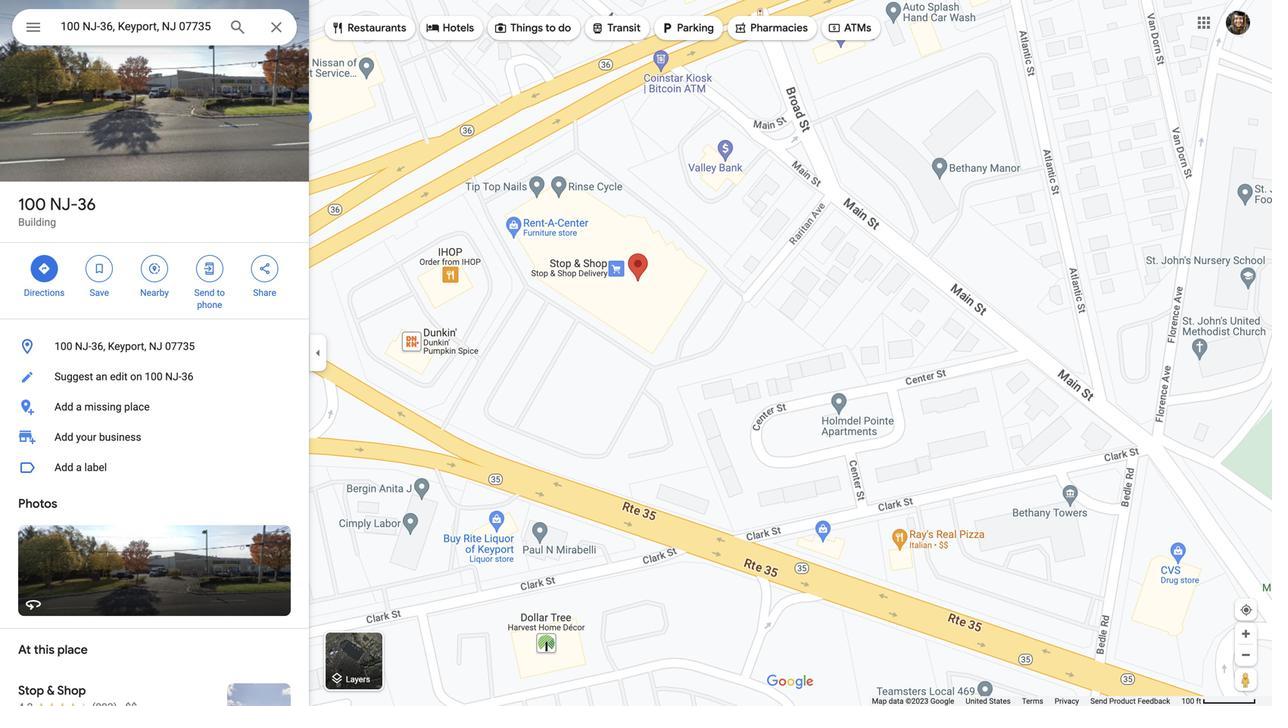 Task type: vqa. For each thing, say whether or not it's contained in the screenshot.
"Add" inside the Add a label button
yes



Task type: locate. For each thing, give the bounding box(es) containing it.
google account: giulia masi  
(giulia.masi@adept.ai) image
[[1226, 11, 1251, 35]]

suggest an edit on 100 nj-36
[[55, 371, 194, 383]]

2 vertical spatial add
[[55, 462, 73, 474]]

0 horizontal spatial to
[[217, 288, 225, 298]]

states
[[990, 697, 1011, 706]]

to up phone
[[217, 288, 225, 298]]

100 NJ-36, Keyport, NJ 07735 field
[[12, 9, 297, 45]]

send up phone
[[194, 288, 215, 298]]


[[494, 20, 508, 36]]

0 horizontal spatial 36
[[78, 194, 96, 215]]

add down suggest
[[55, 401, 73, 414]]

footer containing map data ©2023 google
[[872, 697, 1182, 707]]

photos
[[18, 497, 57, 512]]

add a label button
[[0, 453, 309, 483]]

36 up 
[[78, 194, 96, 215]]

things
[[511, 21, 543, 35]]

place down on
[[124, 401, 150, 414]]

100 left ft
[[1182, 697, 1195, 706]]

4.2 stars 802 reviews image
[[18, 701, 117, 707]]

0 horizontal spatial send
[[194, 288, 215, 298]]

0 vertical spatial add
[[55, 401, 73, 414]]

1 horizontal spatial send
[[1091, 697, 1108, 706]]

add left label
[[55, 462, 73, 474]]

add your business link
[[0, 423, 309, 453]]

send to phone
[[194, 288, 225, 311]]

to
[[546, 21, 556, 35], [217, 288, 225, 298]]

parking
[[677, 21, 714, 35]]

1 vertical spatial 36
[[182, 371, 194, 383]]

a for missing
[[76, 401, 82, 414]]

0 vertical spatial 36
[[78, 194, 96, 215]]

1 vertical spatial nj-
[[75, 340, 91, 353]]

nj- up building
[[50, 194, 78, 215]]

add
[[55, 401, 73, 414], [55, 431, 73, 444], [55, 462, 73, 474]]

1 add from the top
[[55, 401, 73, 414]]

nj- down 07735 on the left top
[[165, 371, 182, 383]]

product
[[1110, 697, 1136, 706]]

send inside send to phone
[[194, 288, 215, 298]]

send
[[194, 288, 215, 298], [1091, 697, 1108, 706]]

 pharmacies
[[734, 20, 808, 36]]

36
[[78, 194, 96, 215], [182, 371, 194, 383]]

add a missing place
[[55, 401, 150, 414]]

1 vertical spatial to
[[217, 288, 225, 298]]

0 vertical spatial place
[[124, 401, 150, 414]]

do
[[558, 21, 571, 35]]

100 right on
[[145, 371, 163, 383]]

nj- inside button
[[75, 340, 91, 353]]

1 vertical spatial place
[[57, 643, 88, 658]]

100 for 100 nj-36 building
[[18, 194, 46, 215]]

100 up suggest
[[55, 340, 72, 353]]

map
[[872, 697, 887, 706]]

nj- up suggest
[[75, 340, 91, 353]]

100 nj-36 main content
[[0, 0, 309, 707]]

100 inside 100 nj-36, keyport, nj 07735 button
[[55, 340, 72, 353]]

google maps element
[[0, 0, 1273, 707]]

3 add from the top
[[55, 462, 73, 474]]

collapse side panel image
[[310, 345, 326, 362]]

stop
[[18, 684, 44, 699]]

stop & shop link
[[0, 672, 309, 707]]

zoom out image
[[1241, 650, 1252, 661]]

map data ©2023 google
[[872, 697, 955, 706]]

 button
[[12, 9, 55, 48]]

a left label
[[76, 462, 82, 474]]

1 vertical spatial a
[[76, 462, 82, 474]]

nj-
[[50, 194, 78, 215], [75, 340, 91, 353], [165, 371, 182, 383]]

1 a from the top
[[76, 401, 82, 414]]

36 down 07735 on the left top
[[182, 371, 194, 383]]

nj
[[149, 340, 162, 353]]

1 vertical spatial add
[[55, 431, 73, 444]]

1 horizontal spatial place
[[124, 401, 150, 414]]


[[661, 20, 674, 36]]

at this place
[[18, 643, 88, 658]]


[[203, 261, 216, 277]]

2 a from the top
[[76, 462, 82, 474]]

send inside button
[[1091, 697, 1108, 706]]

1 vertical spatial send
[[1091, 697, 1108, 706]]

None field
[[61, 17, 217, 36]]

layers
[[346, 675, 370, 685]]

nearby
[[140, 288, 169, 298]]

place
[[124, 401, 150, 414], [57, 643, 88, 658]]

share
[[253, 288, 276, 298]]

a left missing
[[76, 401, 82, 414]]

0 vertical spatial nj-
[[50, 194, 78, 215]]

100 nj-36, keyport, nj 07735 button
[[0, 332, 309, 362]]

send left product
[[1091, 697, 1108, 706]]

1 horizontal spatial 36
[[182, 371, 194, 383]]

 restaurants
[[331, 20, 407, 36]]

to left do in the top of the page
[[546, 21, 556, 35]]

0 vertical spatial to
[[546, 21, 556, 35]]

2 add from the top
[[55, 431, 73, 444]]

to inside ' things to do'
[[546, 21, 556, 35]]

a
[[76, 401, 82, 414], [76, 462, 82, 474]]

business
[[99, 431, 141, 444]]

footer inside google maps element
[[872, 697, 1182, 707]]

united states button
[[966, 697, 1011, 707]]

1 horizontal spatial to
[[546, 21, 556, 35]]

100 ft button
[[1182, 697, 1257, 706]]

0 horizontal spatial place
[[57, 643, 88, 658]]

hotels
[[443, 21, 474, 35]]

footer
[[872, 697, 1182, 707]]

nj- inside button
[[165, 371, 182, 383]]

0 vertical spatial send
[[194, 288, 215, 298]]

stop & shop
[[18, 684, 86, 699]]

show your location image
[[1240, 604, 1254, 617]]


[[734, 20, 748, 36]]

add a label
[[55, 462, 107, 474]]

100
[[18, 194, 46, 215], [55, 340, 72, 353], [145, 371, 163, 383], [1182, 697, 1195, 706]]

feedback
[[1138, 697, 1171, 706]]

100 nj-36, keyport, nj 07735
[[55, 340, 195, 353]]

restaurants
[[348, 21, 407, 35]]

place right 'this'
[[57, 643, 88, 658]]

nj- inside 100 nj-36 building
[[50, 194, 78, 215]]

100 inside 100 nj-36 building
[[18, 194, 46, 215]]

 hotels
[[426, 20, 474, 36]]

0 vertical spatial a
[[76, 401, 82, 414]]

zoom in image
[[1241, 629, 1252, 640]]

100 up building
[[18, 194, 46, 215]]

add left your
[[55, 431, 73, 444]]

data
[[889, 697, 904, 706]]

©2023
[[906, 697, 929, 706]]

2 vertical spatial nj-
[[165, 371, 182, 383]]

 atms
[[828, 20, 872, 36]]



Task type: describe. For each thing, give the bounding box(es) containing it.
privacy
[[1055, 697, 1080, 706]]

an
[[96, 371, 107, 383]]

add for add a missing place
[[55, 401, 73, 414]]

building
[[18, 216, 56, 229]]

100 nj-36 building
[[18, 194, 96, 229]]

none field inside 100 nj-36, keyport, nj 07735 field
[[61, 17, 217, 36]]

directions
[[24, 288, 65, 298]]

100 ft
[[1182, 697, 1202, 706]]

100 inside suggest an edit on 100 nj-36 button
[[145, 371, 163, 383]]

a for label
[[76, 462, 82, 474]]

terms button
[[1022, 697, 1044, 707]]

price: moderate image
[[125, 702, 137, 707]]

show street view coverage image
[[1235, 669, 1257, 692]]

 things to do
[[494, 20, 571, 36]]


[[331, 20, 345, 36]]

save
[[90, 288, 109, 298]]

send for send product feedback
[[1091, 697, 1108, 706]]

on
[[130, 371, 142, 383]]


[[591, 20, 605, 36]]

add a missing place button
[[0, 392, 309, 423]]

edit
[[110, 371, 128, 383]]

your
[[76, 431, 96, 444]]

07735
[[165, 340, 195, 353]]


[[828, 20, 841, 36]]

100 for 100 nj-36, keyport, nj 07735
[[55, 340, 72, 353]]

actions for 100 nj-36 region
[[0, 243, 309, 319]]

place inside add a missing place button
[[124, 401, 150, 414]]

terms
[[1022, 697, 1044, 706]]

label
[[84, 462, 107, 474]]

transit
[[608, 21, 641, 35]]

add for add your business
[[55, 431, 73, 444]]

36 inside button
[[182, 371, 194, 383]]

at
[[18, 643, 31, 658]]

suggest
[[55, 371, 93, 383]]

 parking
[[661, 20, 714, 36]]

shop
[[57, 684, 86, 699]]

pharmacies
[[751, 21, 808, 35]]


[[258, 261, 272, 277]]

keyport,
[[108, 340, 146, 353]]

add for add a label
[[55, 462, 73, 474]]


[[93, 261, 106, 277]]

send for send to phone
[[194, 288, 215, 298]]

suggest an edit on 100 nj-36 button
[[0, 362, 309, 392]]

&
[[47, 684, 55, 699]]

nj- for 36
[[50, 194, 78, 215]]

this
[[34, 643, 55, 658]]


[[148, 261, 161, 277]]

privacy button
[[1055, 697, 1080, 707]]

missing
[[84, 401, 122, 414]]

to inside send to phone
[[217, 288, 225, 298]]

 search field
[[12, 9, 297, 48]]

 transit
[[591, 20, 641, 36]]

google
[[931, 697, 955, 706]]

36 inside 100 nj-36 building
[[78, 194, 96, 215]]

nj- for 36,
[[75, 340, 91, 353]]

united states
[[966, 697, 1011, 706]]

add your business
[[55, 431, 141, 444]]

100 for 100 ft
[[1182, 697, 1195, 706]]

phone
[[197, 300, 222, 311]]

united
[[966, 697, 988, 706]]


[[37, 261, 51, 277]]

atms
[[845, 21, 872, 35]]

36,
[[91, 340, 105, 353]]

send product feedback button
[[1091, 697, 1171, 707]]

send product feedback
[[1091, 697, 1171, 706]]


[[24, 16, 42, 38]]

ft
[[1197, 697, 1202, 706]]


[[426, 20, 440, 36]]



